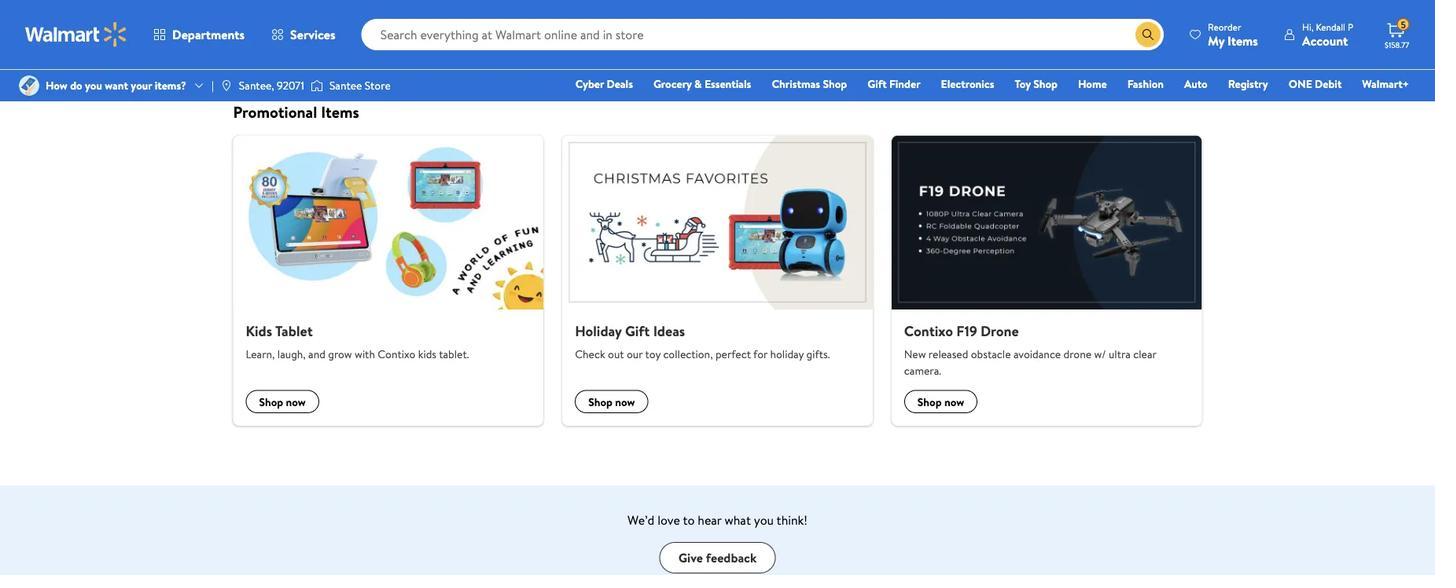 Task type: vqa. For each thing, say whether or not it's contained in the screenshot.
O
no



Task type: locate. For each thing, give the bounding box(es) containing it.
1 horizontal spatial you
[[754, 512, 774, 530]]

1 horizontal spatial now
[[615, 395, 635, 410]]

now for learn,
[[286, 395, 306, 410]]

0 vertical spatial you
[[85, 78, 102, 93]]

0 horizontal spatial shop now
[[259, 395, 306, 410]]

you right do
[[85, 78, 102, 93]]

reorder
[[1208, 20, 1242, 33]]

gift
[[868, 76, 887, 92], [625, 321, 650, 341]]

departments button
[[140, 16, 258, 53]]

kids down services
[[318, 64, 341, 81]]

now inside holiday gift ideas list item
[[615, 395, 635, 410]]

auto
[[1185, 76, 1208, 92]]

blocks
[[1094, 64, 1129, 81]]

toy shop
[[1015, 76, 1058, 92]]

obstacle
[[971, 347, 1011, 362]]

1 horizontal spatial contixo
[[905, 321, 954, 341]]

contixo
[[905, 321, 954, 341], [378, 347, 416, 362]]

0 vertical spatial gift
[[868, 76, 887, 92]]

you right what
[[754, 512, 774, 530]]

for
[[754, 347, 768, 362]]

list
[[224, 0, 1212, 82], [224, 136, 1212, 426]]

santee store
[[330, 78, 391, 93]]

3 shop now from the left
[[918, 395, 965, 410]]

0 horizontal spatial  image
[[19, 76, 39, 96]]

services
[[290, 26, 336, 43]]

cyber
[[576, 76, 604, 92]]

0 horizontal spatial tablet
[[275, 321, 313, 341]]

92071
[[277, 78, 304, 93]]

0 vertical spatial list
[[224, 0, 1212, 82]]

tablet inside kids tablet learn, laugh, and grow with contixo kids tablet.
[[275, 321, 313, 341]]

&
[[695, 76, 702, 92]]

1 vertical spatial contixo
[[378, 347, 416, 362]]

items right my
[[1228, 32, 1259, 49]]

kids up learn,
[[246, 321, 272, 341]]

 image left how
[[19, 76, 39, 96]]

contixo inside the contixo f19 drone new released obstacle avoidance drone w/ ultra clear camera.
[[905, 321, 954, 341]]

fashion
[[1128, 76, 1164, 92]]

1 now from the left
[[286, 395, 306, 410]]

home link
[[1071, 76, 1114, 92]]

gift inside the holiday gift ideas check out our toy collection, perfect for holiday gifts.
[[625, 321, 650, 341]]

0 vertical spatial contixo
[[905, 321, 954, 341]]

gift up 'our'
[[625, 321, 650, 341]]

released
[[929, 347, 969, 362]]

you
[[85, 78, 102, 93], [754, 512, 774, 530]]

one debit link
[[1282, 76, 1349, 92]]

shop now down camera.
[[918, 395, 965, 410]]

$158.77
[[1385, 39, 1410, 50]]

shop now inside kids tablet list item
[[259, 395, 306, 410]]

|
[[212, 78, 214, 93]]

what
[[725, 512, 751, 530]]

shop inside contixo f19 drone list item
[[918, 395, 942, 410]]

0 vertical spatial items
[[1228, 32, 1259, 49]]

1 vertical spatial you
[[754, 512, 774, 530]]

2 horizontal spatial shop now
[[918, 395, 965, 410]]

debit
[[1315, 76, 1342, 92]]

drone
[[1064, 347, 1092, 362]]

christmas
[[772, 76, 821, 92]]

home
[[1078, 76, 1107, 92]]

departments
[[172, 26, 245, 43]]

2 now from the left
[[615, 395, 635, 410]]

contixo f19 drone new released obstacle avoidance drone w/ ultra clear camera.
[[905, 321, 1157, 379]]

3 now from the left
[[945, 395, 965, 410]]

give
[[679, 550, 703, 567]]

1 vertical spatial tablet
[[275, 321, 313, 341]]

contixo left kids
[[378, 347, 416, 362]]

2 shop now from the left
[[589, 395, 635, 410]]

drones link
[[480, 0, 708, 82]]

laugh,
[[278, 347, 306, 362]]

0 vertical spatial tablet
[[343, 64, 376, 81]]

0 horizontal spatial gift
[[625, 321, 650, 341]]

contixo inside kids tablet learn, laugh, and grow with contixo kids tablet.
[[378, 347, 416, 362]]

1 horizontal spatial  image
[[311, 78, 323, 94]]

gift left 'finder' on the top of the page
[[868, 76, 887, 92]]

perfect
[[716, 347, 751, 362]]

1 vertical spatial items
[[321, 101, 359, 123]]

f19
[[957, 321, 978, 341]]

tablet for kids tablet learn, laugh, and grow with contixo kids tablet.
[[275, 321, 313, 341]]

rc
[[819, 64, 836, 81]]

tablet for kids tablet
[[343, 64, 376, 81]]

0 horizontal spatial kids
[[246, 321, 272, 341]]

drones
[[575, 64, 614, 81]]

ultra
[[1109, 347, 1131, 362]]

grow
[[328, 347, 352, 362]]

how do you want your items?
[[46, 78, 186, 93]]

one debit
[[1289, 76, 1342, 92]]

christmas shop link
[[765, 76, 854, 92]]

shop inside kids tablet list item
[[259, 395, 283, 410]]

kids tablet list item
[[224, 136, 553, 426]]

w/
[[1095, 347, 1107, 362]]

5
[[1401, 18, 1407, 31]]

holiday gift ideas check out our toy collection, perfect for holiday gifts.
[[575, 321, 830, 362]]

grocery
[[654, 76, 692, 92]]

holiday
[[771, 347, 804, 362]]

shop now inside contixo f19 drone list item
[[918, 395, 965, 410]]

we'd
[[628, 512, 655, 530]]

0 horizontal spatial items
[[321, 101, 359, 123]]

0 horizontal spatial contixo
[[378, 347, 416, 362]]

cars
[[839, 64, 864, 81]]

shop now down out
[[589, 395, 635, 410]]

kids for kids tablet
[[318, 64, 341, 81]]

contixo up new
[[905, 321, 954, 341]]

1 vertical spatial list
[[224, 136, 1212, 426]]

kids
[[318, 64, 341, 81], [246, 321, 272, 341]]

gift finder link
[[861, 76, 928, 92]]

hi, kendall p account
[[1303, 20, 1354, 49]]

0 vertical spatial kids
[[318, 64, 341, 81]]

tablet
[[343, 64, 376, 81], [275, 321, 313, 341]]

camera.
[[905, 364, 942, 379]]

0 horizontal spatial now
[[286, 395, 306, 410]]

shop for holiday gift ideas
[[589, 395, 613, 410]]

shop now inside holiday gift ideas list item
[[589, 395, 635, 410]]

now down out
[[615, 395, 635, 410]]

1 horizontal spatial tablet
[[343, 64, 376, 81]]

items inside reorder my items
[[1228, 32, 1259, 49]]

santee, 92071
[[239, 78, 304, 93]]

1 vertical spatial gift
[[625, 321, 650, 341]]

Search search field
[[362, 19, 1164, 50]]

 image
[[19, 76, 39, 96], [311, 78, 323, 94]]

now inside kids tablet list item
[[286, 395, 306, 410]]

2 horizontal spatial now
[[945, 395, 965, 410]]

now down laugh,
[[286, 395, 306, 410]]

holiday
[[575, 321, 622, 341]]

now down released
[[945, 395, 965, 410]]

kendall
[[1316, 20, 1346, 33]]

 image for how do you want your items?
[[19, 76, 39, 96]]

toy
[[1015, 76, 1031, 92]]

now inside contixo f19 drone list item
[[945, 395, 965, 410]]

1 horizontal spatial items
[[1228, 32, 1259, 49]]

your
[[131, 78, 152, 93]]

 image right 92071 at the left
[[311, 78, 323, 94]]

1 horizontal spatial kids
[[318, 64, 341, 81]]

walmart+
[[1363, 76, 1410, 92]]

1 vertical spatial kids
[[246, 321, 272, 341]]

items down santee
[[321, 101, 359, 123]]

shop inside holiday gift ideas list item
[[589, 395, 613, 410]]

1 horizontal spatial shop now
[[589, 395, 635, 410]]

1 shop now from the left
[[259, 395, 306, 410]]

one
[[1289, 76, 1313, 92]]

kids inside kids tablet learn, laugh, and grow with contixo kids tablet.
[[246, 321, 272, 341]]

auto link
[[1178, 76, 1215, 92]]

 image
[[220, 79, 233, 92]]

shop now down laugh,
[[259, 395, 306, 410]]

shop now for holiday
[[589, 395, 635, 410]]

walmart+ link
[[1356, 76, 1417, 92]]

how
[[46, 78, 68, 93]]



Task type: describe. For each thing, give the bounding box(es) containing it.
new
[[905, 347, 926, 362]]

kids
[[418, 347, 437, 362]]

contixo f19 drone list item
[[883, 136, 1212, 426]]

out
[[608, 347, 624, 362]]

shop now for kids
[[259, 395, 306, 410]]

2 list from the top
[[224, 136, 1212, 426]]

store
[[365, 78, 391, 93]]

p
[[1348, 20, 1354, 33]]

building blocks
[[1047, 64, 1129, 81]]

items?
[[155, 78, 186, 93]]

finder
[[890, 76, 921, 92]]

hi,
[[1303, 20, 1314, 33]]

cyber deals
[[576, 76, 633, 92]]

tablet.
[[439, 347, 469, 362]]

santee,
[[239, 78, 274, 93]]

registry
[[1229, 76, 1269, 92]]

love
[[658, 512, 680, 530]]

Walmart Site-Wide search field
[[362, 19, 1164, 50]]

christmas shop
[[772, 76, 847, 92]]

fashion link
[[1121, 76, 1171, 92]]

avoidance
[[1014, 347, 1061, 362]]

our
[[627, 347, 643, 362]]

drone
[[981, 321, 1019, 341]]

gifts.
[[807, 347, 830, 362]]

1 horizontal spatial gift
[[868, 76, 887, 92]]

we'd love to hear what you think!
[[628, 512, 808, 530]]

search icon image
[[1142, 28, 1155, 41]]

kids tablet
[[318, 64, 376, 81]]

electronics
[[941, 76, 995, 92]]

grocery & essentials
[[654, 76, 752, 92]]

 image for santee store
[[311, 78, 323, 94]]

walmart image
[[25, 22, 127, 47]]

think!
[[777, 512, 808, 530]]

my
[[1208, 32, 1225, 49]]

give feedback
[[679, 550, 757, 567]]

registry link
[[1222, 76, 1276, 92]]

shop for contixo f19 drone
[[918, 395, 942, 410]]

account
[[1303, 32, 1349, 49]]

holiday gift ideas list item
[[553, 136, 883, 426]]

cyber deals link
[[569, 76, 640, 92]]

give feedback button
[[660, 543, 776, 574]]

feedback
[[706, 550, 757, 567]]

learn,
[[246, 347, 275, 362]]

shop for kids tablet
[[259, 395, 283, 410]]

do
[[70, 78, 82, 93]]

promotional items
[[233, 101, 359, 123]]

hear
[[698, 512, 722, 530]]

services button
[[258, 16, 349, 53]]

rc cars link
[[727, 0, 955, 82]]

with
[[355, 347, 375, 362]]

shop inside "link"
[[1034, 76, 1058, 92]]

shop now for contixo
[[918, 395, 965, 410]]

reorder my items
[[1208, 20, 1259, 49]]

toy
[[645, 347, 661, 362]]

check
[[575, 347, 606, 362]]

electronics link
[[934, 76, 1002, 92]]

building blocks link
[[974, 0, 1202, 82]]

grocery & essentials link
[[647, 76, 759, 92]]

want
[[105, 78, 128, 93]]

santee
[[330, 78, 362, 93]]

now for ideas
[[615, 395, 635, 410]]

now for drone
[[945, 395, 965, 410]]

kids for kids tablet learn, laugh, and grow with contixo kids tablet.
[[246, 321, 272, 341]]

promotional
[[233, 101, 317, 123]]

0 horizontal spatial you
[[85, 78, 102, 93]]

collection,
[[664, 347, 713, 362]]

kids tablet link
[[233, 0, 461, 82]]

ideas
[[653, 321, 685, 341]]

essentials
[[705, 76, 752, 92]]

clear
[[1134, 347, 1157, 362]]

deals
[[607, 76, 633, 92]]

kids tablet learn, laugh, and grow with contixo kids tablet.
[[246, 321, 469, 362]]

1 list from the top
[[224, 0, 1212, 82]]

gift finder
[[868, 76, 921, 92]]

rc cars
[[819, 64, 864, 81]]

to
[[683, 512, 695, 530]]



